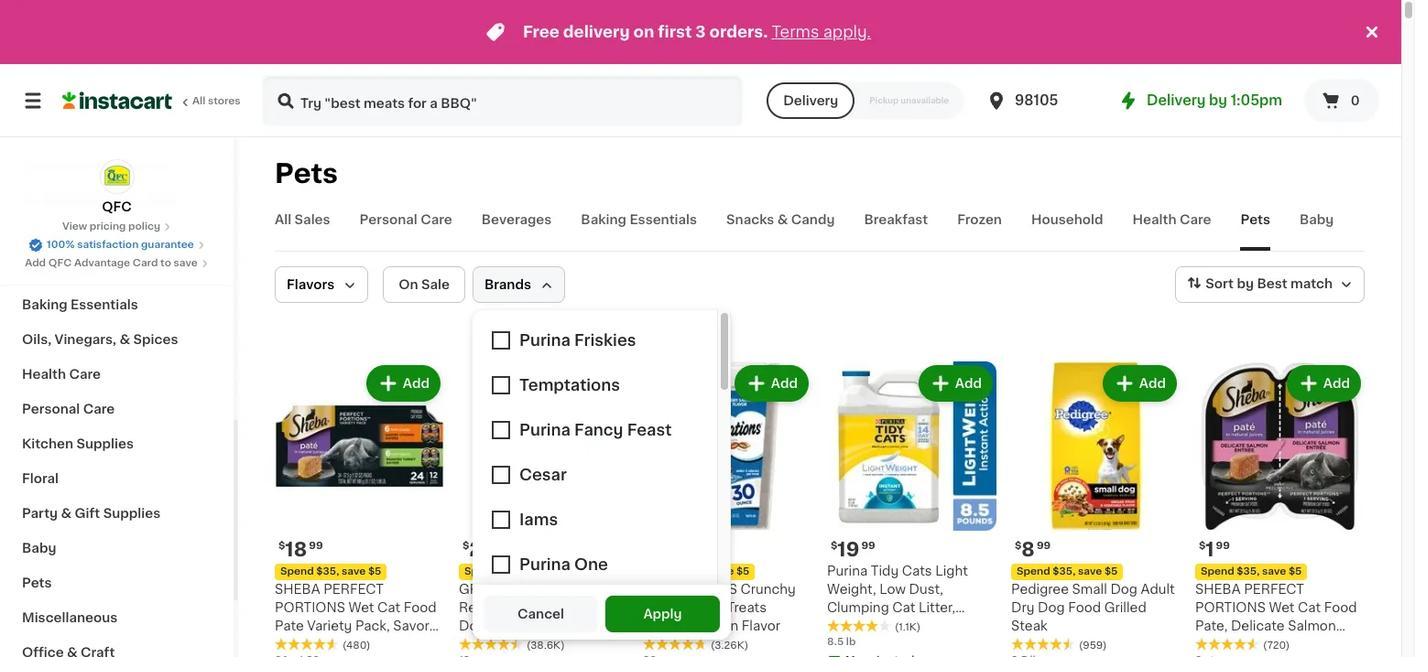 Task type: vqa. For each thing, say whether or not it's contained in the screenshot.
Party & Gift Supplies
yes



Task type: locate. For each thing, give the bounding box(es) containing it.
salmon up (3.26k)
[[691, 620, 739, 633]]

household link
[[1032, 211, 1104, 251], [11, 253, 223, 288]]

breakfast right candy
[[865, 214, 928, 226]]

99 right 8 on the bottom right
[[1037, 542, 1051, 552]]

salmon inside the sheba perfect portions wet cat food pate, delicate salmon entree
[[1289, 620, 1337, 633]]

health care
[[1133, 214, 1212, 226], [22, 368, 101, 381]]

spend down '$ 1 99'
[[1201, 567, 1235, 577]]

food inside sheba perfect portions wet cat food pate variety pack, savory chicken and roasted turkey entrees
[[404, 602, 437, 615]]

$35, down $ 18 99
[[316, 567, 339, 577]]

$ inside '$ 1 99'
[[1199, 542, 1206, 552]]

21
[[469, 541, 491, 560]]

and inside sheba perfect portions wet cat food pate variety pack, savory chicken and roasted turkey entrees
[[331, 639, 355, 652]]

$ 1 99
[[1199, 541, 1231, 560]]

5 $5 from the left
[[1289, 567, 1302, 577]]

by inside field
[[1237, 278, 1254, 291]]

apply.
[[824, 25, 871, 39]]

savory down "soft"
[[643, 620, 687, 633]]

0 vertical spatial health care
[[1133, 214, 1212, 226]]

1 horizontal spatial pets link
[[1241, 211, 1271, 251]]

add button for 18
[[368, 367, 439, 400]]

2 $5 from the left
[[552, 567, 566, 577]]

$5 up sheba perfect portions wet cat food pate variety pack, savory chicken and roasted turkey entrees
[[368, 567, 382, 577]]

0 vertical spatial household link
[[1032, 211, 1104, 251]]

2 food from the left
[[1069, 602, 1102, 615]]

baby down party
[[22, 542, 56, 555]]

4 $35, from the left
[[1053, 567, 1076, 577]]

food for 1
[[1325, 602, 1358, 615]]

goods up pricing
[[77, 194, 121, 207]]

sheba inside sheba perfect portions wet cat food pate variety pack, savory chicken and roasted turkey entrees
[[275, 584, 320, 597]]

0 vertical spatial health care link
[[1133, 211, 1212, 251]]

99 inside $ 18 99
[[309, 542, 323, 552]]

apply button
[[606, 597, 720, 633]]

salmon
[[691, 620, 739, 633], [1289, 620, 1337, 633]]

2 $35, from the left
[[501, 567, 523, 577]]

1 $5 from the left
[[368, 567, 382, 577]]

2 product group from the left
[[459, 362, 629, 658]]

99 right 1 at bottom
[[1217, 542, 1231, 552]]

$5 for 8
[[1105, 567, 1118, 577]]

baby link down party & gift supplies
[[11, 531, 223, 566]]

card
[[133, 258, 158, 268]]

by right sort
[[1237, 278, 1254, 291]]

guarantee
[[141, 240, 194, 250]]

3 99 from the left
[[1037, 542, 1051, 552]]

candy
[[792, 214, 835, 226]]

$35, inside $ 21 spend $35, save $5 greenies original regular natural dental dog treats
[[501, 567, 523, 577]]

$5 down $18.99 element
[[737, 567, 750, 577]]

cat inside the sheba perfect portions wet cat food pate, delicate salmon entree
[[1299, 602, 1322, 615]]

0 vertical spatial personal
[[360, 214, 418, 226]]

1 horizontal spatial food
[[1069, 602, 1102, 615]]

baking up oils,
[[22, 299, 67, 312]]

delivery inside button
[[784, 94, 839, 107]]

0 vertical spatial essentials
[[630, 214, 697, 226]]

0 horizontal spatial dog
[[459, 620, 486, 633]]

food inside the sheba perfect portions wet cat food pate, delicate salmon entree
[[1325, 602, 1358, 615]]

1 vertical spatial baking
[[22, 299, 67, 312]]

personal care
[[360, 214, 452, 226], [22, 403, 115, 416]]

6 product group from the left
[[1196, 362, 1365, 658]]

sheba up the pate
[[275, 584, 320, 597]]

spend for 1
[[1201, 567, 1235, 577]]

pedigree small dog adult dry dog food grilled steak
[[1012, 584, 1175, 633]]

personal care link up kitchen supplies
[[11, 392, 223, 427]]

1 horizontal spatial all
[[275, 214, 292, 226]]

1 food from the left
[[404, 602, 437, 615]]

1 vertical spatial personal care
[[22, 403, 115, 416]]

& left the spices at the left bottom of page
[[120, 334, 130, 346]]

all for all sales
[[275, 214, 292, 226]]

0 horizontal spatial health care link
[[11, 357, 223, 392]]

1 vertical spatial and
[[331, 639, 355, 652]]

wet inside the sheba perfect portions wet cat food pate, delicate salmon entree
[[1270, 602, 1295, 615]]

2 vertical spatial pets
[[22, 577, 52, 590]]

1 horizontal spatial personal care link
[[360, 211, 452, 251]]

grilled
[[1105, 602, 1147, 615]]

goods inside dry goods & pasta link
[[49, 125, 93, 137]]

delivery for delivery by 1:05pm
[[1147, 93, 1206, 107]]

99 inside $ 8 99
[[1037, 542, 1051, 552]]

1 vertical spatial all
[[275, 214, 292, 226]]

$5 inside $ 21 spend $35, save $5 greenies original regular natural dental dog treats
[[552, 567, 566, 577]]

1 horizontal spatial delivery
[[1147, 93, 1206, 107]]

5 spend from the left
[[1201, 567, 1235, 577]]

1 salmon from the left
[[691, 620, 739, 633]]

0 horizontal spatial household
[[22, 264, 94, 277]]

0 horizontal spatial all
[[192, 96, 205, 106]]

spend up pedigree
[[1017, 567, 1051, 577]]

0 horizontal spatial breakfast
[[22, 229, 86, 242]]

qfc up view pricing policy link
[[102, 201, 132, 214]]

0 horizontal spatial baking
[[22, 299, 67, 312]]

roasted
[[358, 639, 412, 652]]

4 $ from the left
[[1015, 542, 1022, 552]]

supplies down floral link
[[103, 508, 161, 520]]

household link down 100% satisfaction guarantee
[[11, 253, 223, 288]]

3 spend $35, save $5 from the left
[[1017, 567, 1118, 577]]

0 vertical spatial breakfast
[[865, 214, 928, 226]]

soups
[[138, 194, 180, 207]]

perfect up pack,
[[324, 584, 384, 597]]

baking
[[581, 214, 627, 226], [22, 299, 67, 312]]

5 $ from the left
[[1199, 542, 1206, 552]]

0 vertical spatial health
[[1133, 214, 1177, 226]]

add for greenies original regular natural dental dog treats
[[587, 378, 614, 390]]

pets up the 'all sales'
[[275, 160, 338, 187]]

1 vertical spatial essentials
[[71, 299, 138, 312]]

$ for 21
[[463, 542, 469, 552]]

supplies up floral link
[[76, 438, 134, 451]]

0 horizontal spatial perfect
[[324, 584, 384, 597]]

personal care up the on at the top left
[[360, 214, 452, 226]]

lightweight
[[827, 620, 906, 633]]

perfect inside the sheba perfect portions wet cat food pate, delicate salmon entree
[[1245, 584, 1305, 597]]

breakfast down canned
[[22, 229, 86, 242]]

1 vertical spatial health care link
[[11, 357, 223, 392]]

0 horizontal spatial personal
[[22, 403, 80, 416]]

$5 up the sheba perfect portions wet cat food pate, delicate salmon entree
[[1289, 567, 1302, 577]]

5 $35, from the left
[[1237, 567, 1260, 577]]

5 add button from the left
[[1105, 367, 1176, 400]]

cancel button
[[484, 597, 598, 633]]

0 horizontal spatial portions
[[275, 602, 345, 615]]

0 horizontal spatial pets link
[[11, 566, 223, 601]]

0 vertical spatial baby
[[1300, 214, 1335, 226]]

0
[[1351, 94, 1360, 107]]

qfc logo image
[[99, 159, 134, 194]]

spend $35, save $5 up temptations
[[649, 567, 750, 577]]

(480)
[[343, 641, 371, 652]]

1 horizontal spatial sheba
[[1196, 584, 1241, 597]]

1 vertical spatial by
[[1237, 278, 1254, 291]]

pets up "miscellaneous"
[[22, 577, 52, 590]]

add for temptations crunchy and soft cat treats savory salmon flavor
[[771, 378, 798, 390]]

$ inside $ 21 spend $35, save $5 greenies original regular natural dental dog treats
[[463, 542, 469, 552]]

1 wet from the left
[[349, 602, 374, 615]]

1 99 from the left
[[309, 542, 323, 552]]

canned
[[22, 194, 74, 207]]

0 vertical spatial treats
[[727, 602, 767, 615]]

health care down vinegars,
[[22, 368, 101, 381]]

$ up the pate
[[279, 542, 285, 552]]

portions for 18
[[275, 602, 345, 615]]

and left "soft"
[[643, 602, 667, 615]]

$35, up the sheba perfect portions wet cat food pate, delicate salmon entree
[[1237, 567, 1260, 577]]

health care link for kitchen supplies link
[[11, 357, 223, 392]]

crunchy
[[741, 584, 796, 597]]

2 portions from the left
[[1196, 602, 1266, 615]]

99 for 19
[[862, 542, 876, 552]]

entree
[[1196, 639, 1238, 652]]

household down 100%
[[22, 264, 94, 277]]

$ for 8
[[1015, 542, 1022, 552]]

1 horizontal spatial wet
[[1270, 602, 1295, 615]]

view pricing policy
[[62, 222, 160, 232]]

wet inside sheba perfect portions wet cat food pate variety pack, savory chicken and roasted turkey entrees
[[349, 602, 374, 615]]

add qfc advantage card to save
[[25, 258, 198, 268]]

health care link down oils, vinegars, & spices
[[11, 357, 223, 392]]

salmon up (720)
[[1289, 620, 1337, 633]]

goods for dry
[[49, 125, 93, 137]]

1 horizontal spatial dog
[[1038, 602, 1065, 615]]

0 horizontal spatial food
[[404, 602, 437, 615]]

99 for 18
[[309, 542, 323, 552]]

Best match Sort by field
[[1176, 267, 1365, 303]]

spend $35, save $5
[[280, 567, 382, 577], [649, 567, 750, 577], [1017, 567, 1118, 577], [1201, 567, 1302, 577]]

1 vertical spatial dry
[[1012, 602, 1035, 615]]

sheba up pate,
[[1196, 584, 1241, 597]]

essentials
[[630, 214, 697, 226], [71, 299, 138, 312]]

2 perfect from the left
[[1245, 584, 1305, 597]]

save up original
[[526, 567, 550, 577]]

on
[[634, 25, 655, 39]]

1 vertical spatial pets
[[1241, 214, 1271, 226]]

portions inside the sheba perfect portions wet cat food pate, delicate salmon entree
[[1196, 602, 1266, 615]]

2 vertical spatial dog
[[459, 620, 486, 633]]

pets link up best
[[1241, 211, 1271, 251]]

personal up the on at the top left
[[360, 214, 418, 226]]

pets inside pets link
[[22, 577, 52, 590]]

save up the sheba perfect portions wet cat food pate, delicate salmon entree
[[1263, 567, 1287, 577]]

view pricing policy link
[[62, 220, 171, 235]]

care
[[421, 214, 452, 226], [1180, 214, 1212, 226], [69, 368, 101, 381], [83, 403, 115, 416]]

$35, up pedigree
[[1053, 567, 1076, 577]]

delivery button
[[767, 82, 855, 119]]

1 savory from the left
[[393, 620, 438, 633]]

goods up condiments in the top left of the page
[[49, 125, 93, 137]]

match
[[1291, 278, 1333, 291]]

1 horizontal spatial pets
[[275, 160, 338, 187]]

None search field
[[262, 75, 743, 126]]

2 add button from the left
[[552, 367, 623, 400]]

brands
[[485, 279, 531, 291]]

1 horizontal spatial baby
[[1300, 214, 1335, 226]]

0 horizontal spatial baby link
[[11, 531, 223, 566]]

treats inside $ 21 spend $35, save $5 greenies original regular natural dental dog treats
[[489, 620, 529, 633]]

treats
[[727, 602, 767, 615], [489, 620, 529, 633]]

1 spend from the left
[[280, 567, 314, 577]]

0 horizontal spatial qfc
[[48, 258, 72, 268]]

spend
[[280, 567, 314, 577], [465, 567, 498, 577], [649, 567, 682, 577], [1017, 567, 1051, 577], [1201, 567, 1235, 577]]

portions for 1
[[1196, 602, 1266, 615]]

savory inside sheba perfect portions wet cat food pate variety pack, savory chicken and roasted turkey entrees
[[393, 620, 438, 633]]

wet for 1
[[1270, 602, 1295, 615]]

treats inside temptations crunchy and soft cat treats savory salmon flavor
[[727, 602, 767, 615]]

1 $35, from the left
[[316, 567, 339, 577]]

spend $35, save $5 for 1
[[1201, 567, 1302, 577]]

4 99 from the left
[[1217, 542, 1231, 552]]

$35, for 8
[[1053, 567, 1076, 577]]

1 vertical spatial pets link
[[11, 566, 223, 601]]

1 horizontal spatial perfect
[[1245, 584, 1305, 597]]

(3.26k)
[[711, 641, 749, 652]]

$18.99 element
[[643, 539, 813, 563]]

0 vertical spatial personal care link
[[360, 211, 452, 251]]

1 spend $35, save $5 from the left
[[280, 567, 382, 577]]

1 horizontal spatial health care link
[[1133, 211, 1212, 251]]

spend up temptations
[[649, 567, 682, 577]]

1 horizontal spatial breakfast
[[865, 214, 928, 226]]

1 horizontal spatial treats
[[727, 602, 767, 615]]

1 vertical spatial personal care link
[[11, 392, 223, 427]]

temptations crunchy and soft cat treats savory salmon flavor
[[643, 584, 796, 633]]

goods inside canned goods & soups link
[[77, 194, 121, 207]]

qfc down 100%
[[48, 258, 72, 268]]

pets link up "miscellaneous"
[[11, 566, 223, 601]]

sheba inside the sheba perfect portions wet cat food pate, delicate salmon entree
[[1196, 584, 1241, 597]]

1 horizontal spatial baking
[[581, 214, 627, 226]]

★★★★★
[[827, 620, 892, 633], [827, 620, 892, 633], [275, 639, 339, 651], [275, 639, 339, 651], [459, 639, 523, 651], [459, 639, 523, 651], [643, 639, 707, 651], [643, 639, 707, 651], [1012, 639, 1076, 651], [1012, 639, 1076, 651], [1196, 639, 1260, 651], [1196, 639, 1260, 651]]

portions up pate,
[[1196, 602, 1266, 615]]

1:05pm
[[1231, 93, 1283, 107]]

1 $ from the left
[[279, 542, 285, 552]]

$ up pate,
[[1199, 542, 1206, 552]]

product group containing 21
[[459, 362, 629, 658]]

99
[[309, 542, 323, 552], [862, 542, 876, 552], [1037, 542, 1051, 552], [1217, 542, 1231, 552]]

(959)
[[1079, 641, 1107, 652]]

savory up roasted
[[393, 620, 438, 633]]

$ inside $ 8 99
[[1015, 542, 1022, 552]]

1 product group from the left
[[275, 362, 444, 658]]

0 horizontal spatial personal care
[[22, 403, 115, 416]]

3 $ from the left
[[831, 542, 838, 552]]

purina tidy cats light weight, low dust, clumping cat litter, lightweight instant action cat litter
[[827, 565, 968, 652]]

$ up the greenies
[[463, 542, 469, 552]]

baby link up match on the right top of the page
[[1300, 211, 1335, 251]]

4 spend $35, save $5 from the left
[[1201, 567, 1302, 577]]

0 horizontal spatial dry
[[22, 125, 46, 137]]

personal care up kitchen supplies
[[22, 403, 115, 416]]

2 wet from the left
[[1270, 602, 1295, 615]]

personal care link
[[360, 211, 452, 251], [11, 392, 223, 427]]

qfc link
[[99, 159, 134, 216]]

pets
[[275, 160, 338, 187], [1241, 214, 1271, 226], [22, 577, 52, 590]]

spend down 18
[[280, 567, 314, 577]]

4 product group from the left
[[827, 362, 997, 658]]

frozen
[[958, 214, 1002, 226]]

limited time offer region
[[0, 0, 1362, 64]]

99 inside '$ 1 99'
[[1217, 542, 1231, 552]]

0 vertical spatial baby link
[[1300, 211, 1335, 251]]

spices
[[133, 334, 178, 346]]

perfect inside sheba perfect portions wet cat food pate variety pack, savory chicken and roasted turkey entrees
[[324, 584, 384, 597]]

$ inside $ 18 99
[[279, 542, 285, 552]]

best
[[1258, 278, 1288, 291]]

$ inside $ 19 99
[[831, 542, 838, 552]]

perfect up delicate
[[1245, 584, 1305, 597]]

treats down regular
[[489, 620, 529, 633]]

3 $35, from the left
[[685, 567, 708, 577]]

2 horizontal spatial dog
[[1111, 584, 1138, 597]]

litter,
[[919, 602, 956, 615]]

0 horizontal spatial by
[[1210, 93, 1228, 107]]

all left "sales"
[[275, 214, 292, 226]]

$5 up small
[[1105, 567, 1118, 577]]

health
[[1133, 214, 1177, 226], [22, 368, 66, 381]]

save up small
[[1078, 567, 1103, 577]]

free
[[523, 25, 560, 39]]

wet up delicate
[[1270, 602, 1295, 615]]

all left stores
[[192, 96, 205, 106]]

1 horizontal spatial by
[[1237, 278, 1254, 291]]

qfc
[[102, 201, 132, 214], [48, 258, 72, 268]]

6 add button from the left
[[1289, 367, 1360, 400]]

adult
[[1141, 584, 1175, 597]]

baking right beverages
[[581, 214, 627, 226]]

treats up flavor
[[727, 602, 767, 615]]

product group
[[275, 362, 444, 658], [459, 362, 629, 658], [643, 362, 813, 658], [827, 362, 997, 658], [1012, 362, 1181, 658], [1196, 362, 1365, 658]]

& left candy
[[778, 214, 788, 226]]

sheba perfect portions wet cat food pate, delicate salmon entree
[[1196, 584, 1358, 652]]

1 horizontal spatial personal
[[360, 214, 418, 226]]

save right to
[[174, 258, 198, 268]]

2 99 from the left
[[862, 542, 876, 552]]

pets up best
[[1241, 214, 1271, 226]]

0 horizontal spatial and
[[331, 639, 355, 652]]

dental
[[562, 602, 604, 615]]

delivery left 1:05pm
[[1147, 93, 1206, 107]]

0 vertical spatial all
[[192, 96, 205, 106]]

1 vertical spatial baby
[[22, 542, 56, 555]]

1 sheba from the left
[[275, 584, 320, 597]]

baking essentials link
[[581, 211, 697, 251], [11, 288, 223, 323]]

$ 19 99
[[831, 541, 876, 560]]

dog down pedigree
[[1038, 602, 1065, 615]]

dog down regular
[[459, 620, 486, 633]]

dog inside $ 21 spend $35, save $5 greenies original regular natural dental dog treats
[[459, 620, 486, 633]]

save
[[174, 258, 198, 268], [342, 567, 366, 577], [526, 567, 550, 577], [710, 567, 734, 577], [1078, 567, 1103, 577], [1263, 567, 1287, 577]]

4 add button from the left
[[921, 367, 991, 400]]

99 inside $ 19 99
[[862, 542, 876, 552]]

perfect for 18
[[324, 584, 384, 597]]

spend $35, save $5 down $ 18 99
[[280, 567, 382, 577]]

0 horizontal spatial personal care link
[[11, 392, 223, 427]]

2 savory from the left
[[643, 620, 687, 633]]

1 perfect from the left
[[324, 584, 384, 597]]

1 vertical spatial household link
[[11, 253, 223, 288]]

2 $ from the left
[[463, 542, 469, 552]]

cat for pate,
[[1299, 602, 1322, 615]]

household right frozen
[[1032, 214, 1104, 226]]

1 vertical spatial baking essentials
[[22, 299, 138, 312]]

supplies
[[76, 438, 134, 451], [103, 508, 161, 520]]

all stores
[[192, 96, 241, 106]]

2 horizontal spatial food
[[1325, 602, 1358, 615]]

1 horizontal spatial salmon
[[1289, 620, 1337, 633]]

0 horizontal spatial pets
[[22, 577, 52, 590]]

orders.
[[710, 25, 768, 39]]

0 horizontal spatial delivery
[[784, 94, 839, 107]]

care up kitchen supplies link
[[83, 403, 115, 416]]

health care up sort
[[1133, 214, 1212, 226]]

1 vertical spatial qfc
[[48, 258, 72, 268]]

98105 button
[[986, 75, 1096, 126]]

household link right frozen link
[[1032, 211, 1104, 251]]

save down $18.99 element
[[710, 567, 734, 577]]

sort by
[[1206, 278, 1254, 291]]

flavors button
[[275, 267, 369, 303]]

0 horizontal spatial salmon
[[691, 620, 739, 633]]

1 horizontal spatial breakfast link
[[865, 211, 928, 251]]

5 product group from the left
[[1012, 362, 1181, 658]]

0 vertical spatial baking essentials
[[581, 214, 697, 226]]

by left 1:05pm
[[1210, 93, 1228, 107]]

add button for 1
[[1289, 367, 1360, 400]]

portions up variety
[[275, 602, 345, 615]]

0 vertical spatial and
[[643, 602, 667, 615]]

0 vertical spatial dry
[[22, 125, 46, 137]]

1 vertical spatial health care
[[22, 368, 101, 381]]

99 right 19
[[862, 542, 876, 552]]

1 horizontal spatial baby link
[[1300, 211, 1335, 251]]

delivery down "terms apply." link on the right top of the page
[[784, 94, 839, 107]]

4 $5 from the left
[[1105, 567, 1118, 577]]

2 spend from the left
[[465, 567, 498, 577]]

and up entrees
[[331, 639, 355, 652]]

2 salmon from the left
[[1289, 620, 1337, 633]]

2 sheba from the left
[[1196, 584, 1241, 597]]

essentials left snacks on the top right of page
[[630, 214, 697, 226]]

add for pedigree small dog adult dry dog food grilled steak
[[1140, 378, 1166, 390]]

spend $35, save $5 up small
[[1017, 567, 1118, 577]]

99 right 18
[[309, 542, 323, 552]]

0 horizontal spatial sheba
[[275, 584, 320, 597]]

party & gift supplies
[[22, 508, 161, 520]]

$35, up the greenies
[[501, 567, 523, 577]]

spend $35, save $5 down '$ 1 99'
[[1201, 567, 1302, 577]]

0 horizontal spatial wet
[[349, 602, 374, 615]]

and inside temptations crunchy and soft cat treats savory salmon flavor
[[643, 602, 667, 615]]

wet for 18
[[349, 602, 374, 615]]

1 add button from the left
[[368, 367, 439, 400]]

baby up match on the right top of the page
[[1300, 214, 1335, 226]]

1 horizontal spatial essentials
[[630, 214, 697, 226]]

$ for 18
[[279, 542, 285, 552]]

0 vertical spatial baking
[[581, 214, 627, 226]]

cat inside sheba perfect portions wet cat food pate variety pack, savory chicken and roasted turkey entrees
[[378, 602, 401, 615]]

1 horizontal spatial savory
[[643, 620, 687, 633]]

$ up pedigree
[[1015, 542, 1022, 552]]

spend up the greenies
[[465, 567, 498, 577]]

$5 up original
[[552, 567, 566, 577]]

dry up condiments in the top left of the page
[[22, 125, 46, 137]]

$ up purina
[[831, 542, 838, 552]]

4 spend from the left
[[1017, 567, 1051, 577]]

product group containing 8
[[1012, 362, 1181, 658]]

portions inside sheba perfect portions wet cat food pate variety pack, savory chicken and roasted turkey entrees
[[275, 602, 345, 615]]

3 product group from the left
[[643, 362, 813, 658]]

&
[[96, 125, 107, 137], [107, 159, 117, 172], [124, 194, 135, 207], [778, 214, 788, 226], [120, 334, 130, 346], [61, 508, 72, 520]]

spend inside $ 21 spend $35, save $5 greenies original regular natural dental dog treats
[[465, 567, 498, 577]]

cat for pate
[[378, 602, 401, 615]]

beverages link
[[482, 211, 552, 251]]

personal up kitchen
[[22, 403, 80, 416]]

& left the sauces on the top left of the page
[[107, 159, 117, 172]]

1 portions from the left
[[275, 602, 345, 615]]

3 food from the left
[[1325, 602, 1358, 615]]

sheba perfect portions wet cat food pate variety pack, savory chicken and roasted turkey entrees
[[275, 584, 438, 658]]

0 vertical spatial dog
[[1111, 584, 1138, 597]]

wet up pack,
[[349, 602, 374, 615]]

beverages
[[482, 214, 552, 226]]

cat inside temptations crunchy and soft cat treats savory salmon flavor
[[701, 602, 724, 615]]

personal care link up the on at the top left
[[360, 211, 452, 251]]

baking essentials
[[581, 214, 697, 226], [22, 299, 138, 312]]

portions
[[275, 602, 345, 615], [1196, 602, 1266, 615]]

essentials up oils, vinegars, & spices
[[71, 299, 138, 312]]



Task type: describe. For each thing, give the bounding box(es) containing it.
1 vertical spatial supplies
[[103, 508, 161, 520]]

0 horizontal spatial breakfast link
[[11, 218, 223, 253]]

snacks & candy
[[727, 214, 835, 226]]

miscellaneous link
[[11, 601, 223, 636]]

condiments & sauces link
[[11, 148, 223, 183]]

$35, for 1
[[1237, 567, 1260, 577]]

salmon inside temptations crunchy and soft cat treats savory salmon flavor
[[691, 620, 739, 633]]

free delivery on first 3 orders. terms apply.
[[523, 25, 871, 39]]

clumping
[[827, 602, 890, 615]]

oils, vinegars, & spices link
[[11, 323, 223, 357]]

kitchen supplies
[[22, 438, 134, 451]]

0 horizontal spatial essentials
[[71, 299, 138, 312]]

2 spend $35, save $5 from the left
[[649, 567, 750, 577]]

1 horizontal spatial health
[[1133, 214, 1177, 226]]

3 $5 from the left
[[737, 567, 750, 577]]

0 vertical spatial baking essentials link
[[581, 211, 697, 251]]

1 vertical spatial breakfast
[[22, 229, 86, 242]]

save for pedigree small dog adult dry dog food grilled steak
[[1078, 567, 1103, 577]]

advantage
[[74, 258, 130, 268]]

dry inside dry goods & pasta link
[[22, 125, 46, 137]]

save for sheba perfect portions wet cat food pate variety pack, savory chicken and roasted turkey entrees
[[342, 567, 366, 577]]

spend $35, save $5 for 8
[[1017, 567, 1118, 577]]

0 vertical spatial supplies
[[76, 438, 134, 451]]

save inside add qfc advantage card to save link
[[174, 258, 198, 268]]

food for 18
[[404, 602, 437, 615]]

3 spend from the left
[[649, 567, 682, 577]]

view
[[62, 222, 87, 232]]

18
[[285, 541, 307, 560]]

dry goods & pasta
[[22, 125, 147, 137]]

sale
[[421, 279, 450, 291]]

to
[[160, 258, 171, 268]]

by for sort
[[1237, 278, 1254, 291]]

natural
[[512, 602, 558, 615]]

delivery for delivery
[[784, 94, 839, 107]]

1 vertical spatial baking essentials link
[[11, 288, 223, 323]]

stores
[[208, 96, 241, 106]]

sauces
[[120, 159, 169, 172]]

98105
[[1015, 93, 1059, 107]]

litter
[[899, 639, 933, 652]]

action
[[827, 639, 869, 652]]

sort
[[1206, 278, 1234, 291]]

kitchen supplies link
[[11, 427, 223, 462]]

8.5
[[827, 638, 844, 648]]

add button for 21
[[552, 367, 623, 400]]

1 vertical spatial personal
[[22, 403, 80, 416]]

on sale
[[399, 279, 450, 291]]

instacart logo image
[[62, 90, 172, 112]]

delicate
[[1231, 620, 1285, 633]]

save for sheba perfect portions wet cat food pate, delicate salmon entree
[[1263, 567, 1287, 577]]

terms apply. link
[[772, 25, 871, 39]]

99 for 1
[[1217, 542, 1231, 552]]

tidy
[[871, 565, 899, 578]]

small
[[1073, 584, 1108, 597]]

(720)
[[1264, 641, 1290, 652]]

sheba for 18
[[275, 584, 320, 597]]

3 add button from the left
[[737, 367, 807, 400]]

soft
[[671, 602, 698, 615]]

satisfaction
[[77, 240, 139, 250]]

regular
[[459, 602, 509, 615]]

pasta
[[110, 125, 147, 137]]

0 vertical spatial personal care
[[360, 214, 452, 226]]

all stores link
[[62, 75, 242, 126]]

on sale button
[[383, 267, 465, 303]]

best match
[[1258, 278, 1333, 291]]

pedigree
[[1012, 584, 1069, 597]]

party & gift supplies link
[[11, 497, 223, 531]]

low
[[880, 584, 906, 597]]

$35, for 18
[[316, 567, 339, 577]]

& inside "link"
[[778, 214, 788, 226]]

health care link for the rightmost the baby link
[[1133, 211, 1212, 251]]

product group containing 19
[[827, 362, 997, 658]]

cat for savory
[[701, 602, 724, 615]]

gift
[[75, 508, 100, 520]]

temptations
[[643, 584, 738, 597]]

weight,
[[827, 584, 877, 597]]

product group containing 1
[[1196, 362, 1365, 658]]

1 horizontal spatial baking essentials
[[581, 214, 697, 226]]

0 horizontal spatial health care
[[22, 368, 101, 381]]

1 horizontal spatial health care
[[1133, 214, 1212, 226]]

1 vertical spatial health
[[22, 368, 66, 381]]

first
[[658, 25, 692, 39]]

1 vertical spatial household
[[22, 264, 94, 277]]

add for sheba perfect portions wet cat food pate variety pack, savory chicken and roasted turkey entrees
[[403, 378, 430, 390]]

all for all stores
[[192, 96, 205, 106]]

floral
[[22, 473, 59, 486]]

1 horizontal spatial household link
[[1032, 211, 1104, 251]]

sales
[[295, 214, 330, 226]]

sheba for 1
[[1196, 584, 1241, 597]]

pack,
[[355, 620, 390, 633]]

save inside $ 21 spend $35, save $5 greenies original regular natural dental dog treats
[[526, 567, 550, 577]]

0 vertical spatial qfc
[[102, 201, 132, 214]]

save for temptations crunchy and soft cat treats savory salmon flavor
[[710, 567, 734, 577]]

oils,
[[22, 334, 51, 346]]

all sales link
[[275, 211, 330, 251]]

goods for canned
[[77, 194, 121, 207]]

19
[[838, 541, 860, 560]]

add for purina tidy cats light weight, low dust, clumping cat litter, lightweight instant action cat litter
[[956, 378, 982, 390]]

product group containing 18
[[275, 362, 444, 658]]

spend $35, save $5 for 18
[[280, 567, 382, 577]]

light
[[936, 565, 968, 578]]

cancel
[[518, 608, 564, 621]]

$ 8 99
[[1015, 541, 1051, 560]]

lb
[[847, 638, 856, 648]]

by for delivery
[[1210, 93, 1228, 107]]

Search field
[[264, 77, 741, 125]]

spend for 8
[[1017, 567, 1051, 577]]

oils, vinegars, & spices
[[22, 334, 178, 346]]

& left the gift
[[61, 508, 72, 520]]

$5 for 1
[[1289, 567, 1302, 577]]

dust,
[[909, 584, 944, 597]]

product group containing add
[[643, 362, 813, 658]]

food inside pedigree small dog adult dry dog food grilled steak
[[1069, 602, 1102, 615]]

$ 18 99
[[279, 541, 323, 560]]

flavors
[[287, 279, 335, 291]]

$5 for 18
[[368, 567, 382, 577]]

$ for 1
[[1199, 542, 1206, 552]]

purina
[[827, 565, 868, 578]]

delivery
[[563, 25, 630, 39]]

spend for 18
[[280, 567, 314, 577]]

instant
[[909, 620, 953, 633]]

2 horizontal spatial pets
[[1241, 214, 1271, 226]]

delivery by 1:05pm link
[[1118, 90, 1283, 112]]

dry inside pedigree small dog adult dry dog food grilled steak
[[1012, 602, 1035, 615]]

frozen link
[[958, 211, 1002, 251]]

100% satisfaction guarantee button
[[28, 235, 205, 253]]

dry goods & pasta link
[[11, 114, 223, 148]]

& left pasta
[[96, 125, 107, 137]]

0 vertical spatial pets link
[[1241, 211, 1271, 251]]

& left soups
[[124, 194, 135, 207]]

0 horizontal spatial baby
[[22, 542, 56, 555]]

$ for 19
[[831, 542, 838, 552]]

8.5 lb
[[827, 638, 856, 648]]

apply
[[644, 608, 682, 621]]

add for sheba perfect portions wet cat food pate, delicate salmon entree
[[1324, 378, 1351, 390]]

100%
[[47, 240, 75, 250]]

(38.6k)
[[527, 641, 565, 652]]

care up sale at the left of the page
[[421, 214, 452, 226]]

1 horizontal spatial household
[[1032, 214, 1104, 226]]

99 for 8
[[1037, 542, 1051, 552]]

0 vertical spatial pets
[[275, 160, 338, 187]]

party
[[22, 508, 58, 520]]

delivery by 1:05pm
[[1147, 93, 1283, 107]]

snacks & candy link
[[727, 211, 835, 251]]

add button for 8
[[1105, 367, 1176, 400]]

pate
[[275, 620, 304, 633]]

perfect for 1
[[1245, 584, 1305, 597]]

1
[[1206, 541, 1215, 560]]

care down vinegars,
[[69, 368, 101, 381]]

brands button
[[473, 267, 565, 303]]

service type group
[[767, 82, 964, 119]]

0 horizontal spatial household link
[[11, 253, 223, 288]]

canned goods & soups
[[22, 194, 180, 207]]

savory inside temptations crunchy and soft cat treats savory salmon flavor
[[643, 620, 687, 633]]

0 horizontal spatial baking essentials
[[22, 299, 138, 312]]

care up sort
[[1180, 214, 1212, 226]]

all sales
[[275, 214, 330, 226]]



